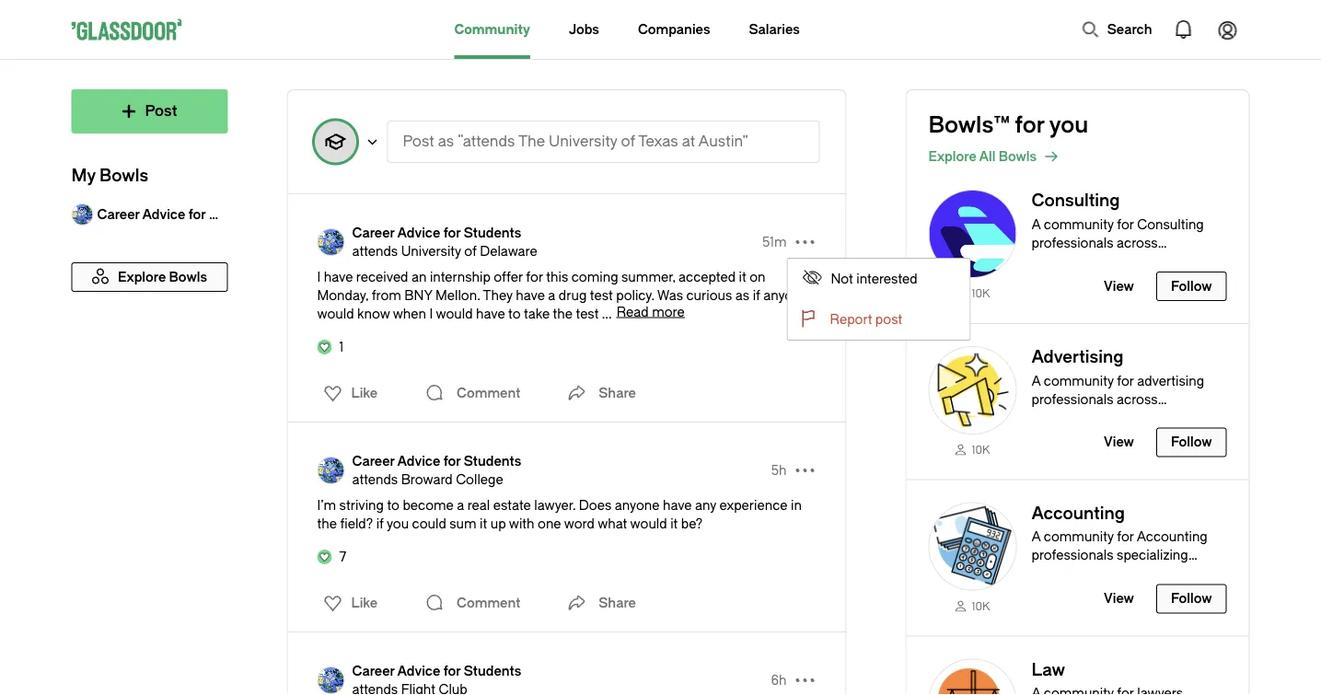 Task type: vqa. For each thing, say whether or not it's contained in the screenshot.
It to the middle
yes



Task type: describe. For each thing, give the bounding box(es) containing it.
mellon.
[[436, 288, 480, 303]]

report post menu item
[[788, 299, 970, 340]]

attends for career advice for students attends broward college
[[352, 472, 398, 487]]

not interested
[[831, 271, 918, 286]]

a inside i'm striving to become a real estate lawyer. does anyone have any experience in the field? if you could sum it up with one word what would it be?
[[457, 498, 465, 513]]

i'm
[[317, 498, 336, 513]]

5h link
[[772, 462, 787, 480]]

image for post author image for career advice for students attends broward college
[[317, 457, 345, 485]]

could
[[412, 516, 447, 532]]

consulting a community for consulting professionals across companies
[[1032, 191, 1205, 269]]

read
[[617, 304, 649, 320]]

explore all bowls link
[[929, 146, 1250, 168]]

51m link
[[763, 233, 787, 251]]

0 horizontal spatial i
[[317, 269, 321, 285]]

read more button
[[617, 304, 685, 320]]

salaries link
[[749, 0, 800, 59]]

austin"
[[699, 133, 749, 150]]

6h link
[[772, 672, 787, 690]]

this
[[547, 269, 569, 285]]

explore all bowls
[[929, 149, 1037, 164]]

anyone inside i'm striving to become a real estate lawyer. does anyone have any experience in the field? if you could sum it up with one word what would it be?
[[615, 498, 660, 513]]

any
[[696, 498, 717, 513]]

monday,
[[317, 288, 369, 303]]

attends for career advice for students attends university of delaware
[[352, 244, 398, 259]]

on
[[750, 269, 766, 285]]

3 10k link from the top
[[929, 598, 1017, 614]]

the
[[519, 133, 545, 150]]

0 vertical spatial career advice for students
[[97, 207, 266, 222]]

sum
[[450, 516, 477, 532]]

anyone inside i have received an internship offer for this coming summer, accepted it on monday, from bny mellon. they have a drug test policy. was curious as if anyone would know when i would have to take the test ...
[[764, 288, 809, 303]]

10k link for consulting
[[929, 286, 1017, 301]]

post
[[876, 312, 903, 327]]

companies for advertising
[[1032, 410, 1101, 425]]

10k for accounting
[[972, 600, 991, 613]]

6h
[[772, 673, 787, 688]]

lawyer.
[[535, 498, 576, 513]]

internship
[[430, 269, 491, 285]]

bowls™ for you
[[929, 112, 1089, 138]]

like for 7
[[351, 596, 378, 611]]

delaware
[[480, 244, 538, 259]]

share button
[[562, 585, 637, 622]]

law
[[1032, 660, 1066, 680]]

my
[[71, 166, 96, 186]]

post as "attends the university of texas at austin" button
[[387, 121, 820, 163]]

51m
[[763, 234, 787, 250]]

i have received an internship offer for this coming summer, accepted it on monday, from bny mellon. they have a drug test policy. was curious as if anyone would know when i would have to take the test ...
[[317, 269, 809, 322]]

for inside career advice for students attends university of delaware
[[444, 225, 461, 240]]

...
[[602, 306, 612, 322]]

i'm striving to become a real estate lawyer. does anyone have any experience in the field? if you could sum it up with one word what would it be?
[[317, 498, 802, 532]]

companies
[[638, 22, 711, 37]]

1 10k from the top
[[972, 287, 991, 300]]

not
[[831, 271, 854, 286]]

curious
[[687, 288, 733, 303]]

accounting
[[1032, 504, 1126, 523]]

up
[[491, 516, 506, 532]]

advertising
[[1032, 348, 1124, 367]]

like for 1
[[351, 386, 378, 401]]

drug
[[559, 288, 587, 303]]

what
[[598, 516, 628, 532]]

community for advertising
[[1044, 373, 1114, 389]]

interested
[[857, 271, 918, 286]]

companies link
[[638, 0, 711, 59]]

college
[[456, 472, 504, 487]]

1 vertical spatial test
[[576, 306, 599, 322]]

advertising
[[1138, 373, 1205, 389]]

comment for college
[[457, 596, 521, 611]]

1 horizontal spatial it
[[671, 516, 678, 532]]

image for bowl image for advertising
[[929, 346, 1017, 435]]

for inside "career advice for students attends broward college"
[[444, 454, 461, 469]]

know
[[357, 306, 390, 322]]

0 vertical spatial test
[[590, 288, 613, 303]]

1 horizontal spatial i
[[430, 306, 433, 322]]

post as "attends the university of texas at austin"
[[403, 133, 749, 150]]

career advice for students link for 6h
[[352, 662, 522, 681]]

comment button for of
[[420, 375, 525, 412]]

word
[[565, 516, 595, 532]]

3 image for post author image from the top
[[317, 667, 345, 695]]

comment button for college
[[420, 585, 525, 622]]

an
[[412, 269, 427, 285]]

become
[[403, 498, 454, 513]]

university inside career advice for students attends university of delaware
[[401, 244, 461, 259]]

"attends
[[458, 133, 515, 150]]

career advice for students link for 51m
[[352, 224, 538, 242]]

university inside button
[[549, 133, 618, 150]]

have down they
[[476, 306, 505, 322]]

salaries
[[749, 22, 800, 37]]

community for consulting
[[1044, 217, 1114, 232]]

you inside i'm striving to become a real estate lawyer. does anyone have any experience in the field? if you could sum it up with one word what would it be?
[[387, 516, 409, 532]]

explore
[[929, 149, 977, 164]]

it inside i have received an internship offer for this coming summer, accepted it on monday, from bny mellon. they have a drug test policy. was curious as if anyone would know when i would have to take the test ...
[[739, 269, 747, 285]]

one
[[538, 516, 562, 532]]

career advice for students attends broward college
[[352, 454, 522, 487]]

to inside i'm striving to become a real estate lawyer. does anyone have any experience in the field? if you could sum it up with one word what would it be?
[[387, 498, 400, 513]]

when
[[393, 306, 427, 322]]

image for post author image for career advice for students attends university of delaware
[[317, 228, 345, 256]]

be?
[[682, 516, 703, 532]]

received
[[356, 269, 409, 285]]

share button
[[562, 375, 637, 412]]

advice inside "career advice for students attends broward college"
[[398, 454, 441, 469]]

more
[[652, 304, 685, 320]]

jobs
[[569, 22, 600, 37]]

my bowls
[[71, 166, 148, 186]]

real
[[468, 498, 490, 513]]

share menu
[[787, 258, 971, 341]]

like button for 1
[[313, 379, 383, 408]]

with
[[509, 516, 535, 532]]

they
[[483, 288, 513, 303]]



Task type: locate. For each thing, give the bounding box(es) containing it.
0 vertical spatial to
[[509, 306, 521, 322]]

the down drug
[[553, 306, 573, 322]]

comment button up "career advice for students attends broward college"
[[420, 375, 525, 412]]

1 horizontal spatial a
[[548, 288, 556, 303]]

estate
[[494, 498, 531, 513]]

1 horizontal spatial would
[[436, 306, 473, 322]]

2 attends from the top
[[352, 472, 398, 487]]

0 vertical spatial community
[[1044, 217, 1114, 232]]

1 horizontal spatial you
[[1050, 112, 1089, 138]]

take
[[524, 306, 550, 322]]

1 horizontal spatial career advice for students
[[352, 664, 522, 679]]

community inside the consulting a community for consulting professionals across companies
[[1044, 217, 1114, 232]]

0 horizontal spatial as
[[438, 133, 454, 150]]

0 vertical spatial like
[[351, 386, 378, 401]]

0 vertical spatial comment button
[[420, 375, 525, 412]]

university
[[549, 133, 618, 150], [401, 244, 461, 259]]

i up 'monday,'
[[317, 269, 321, 285]]

the down "i'm"
[[317, 516, 337, 532]]

a inside i have received an internship offer for this coming summer, accepted it on monday, from bny mellon. they have a drug test policy. was curious as if anyone would know when i would have to take the test ...
[[548, 288, 556, 303]]

1 vertical spatial university
[[401, 244, 461, 259]]

1 attends from the top
[[352, 244, 398, 259]]

to left take on the left top of the page
[[509, 306, 521, 322]]

have inside i'm striving to become a real estate lawyer. does anyone have any experience in the field? if you could sum it up with one word what would it be?
[[663, 498, 692, 513]]

a inside the consulting a community for consulting professionals across companies
[[1032, 217, 1041, 232]]

comment down up
[[457, 596, 521, 611]]

professionals for advertising
[[1032, 392, 1114, 407]]

would down 'monday,'
[[317, 306, 354, 322]]

1 vertical spatial as
[[736, 288, 750, 303]]

the inside i have received an internship offer for this coming summer, accepted it on monday, from bny mellon. they have a drug test policy. was curious as if anyone would know when i would have to take the test ...
[[553, 306, 573, 322]]

community down 'explore all bowls' link
[[1044, 217, 1114, 232]]

0 vertical spatial as
[[438, 133, 454, 150]]

to right striving
[[387, 498, 400, 513]]

2 10k from the top
[[972, 444, 991, 456]]

like button
[[313, 379, 383, 408], [313, 589, 383, 618]]

does
[[579, 498, 612, 513]]

community
[[455, 22, 531, 37]]

1 like from the top
[[351, 386, 378, 401]]

10k link
[[929, 286, 1017, 301], [929, 442, 1017, 457], [929, 598, 1017, 614]]

1 horizontal spatial if
[[753, 288, 761, 303]]

comment for of
[[457, 386, 521, 401]]

image for bowl image for consulting
[[929, 190, 1017, 278]]

toogle identity image
[[314, 120, 358, 164]]

professionals inside advertising a community for advertising professionals across companies
[[1032, 392, 1114, 407]]

1 share from the top
[[599, 386, 637, 401]]

advice
[[142, 207, 185, 222], [398, 225, 441, 240], [398, 454, 441, 469], [398, 664, 441, 679]]

law button
[[907, 637, 1250, 696]]

1 horizontal spatial the
[[553, 306, 573, 322]]

career advice for students link
[[71, 196, 266, 233], [352, 224, 538, 242], [352, 452, 522, 471], [352, 662, 522, 681]]

companies inside advertising a community for advertising professionals across companies
[[1032, 410, 1101, 425]]

bowls right my
[[99, 166, 148, 186]]

for inside the consulting a community for consulting professionals across companies
[[1118, 217, 1135, 232]]

1 vertical spatial a
[[1032, 373, 1041, 389]]

university up an
[[401, 244, 461, 259]]

summer,
[[622, 269, 676, 285]]

as right curious
[[736, 288, 750, 303]]

career inside career advice for students attends university of delaware
[[352, 225, 395, 240]]

across inside advertising a community for advertising professionals across companies
[[1118, 392, 1158, 407]]

bny
[[405, 288, 433, 303]]

1 vertical spatial comment
[[457, 596, 521, 611]]

students inside "career advice for students attends broward college"
[[464, 454, 522, 469]]

share for career advice for students attends broward college
[[599, 596, 637, 611]]

it left up
[[480, 516, 488, 532]]

a
[[1032, 217, 1041, 232], [1032, 373, 1041, 389]]

community inside advertising a community for advertising professionals across companies
[[1044, 373, 1114, 389]]

striving
[[340, 498, 384, 513]]

at
[[682, 133, 696, 150]]

2 image for post author image from the top
[[317, 457, 345, 485]]

2 like button from the top
[[313, 589, 383, 618]]

image for post author image
[[317, 228, 345, 256], [317, 457, 345, 485], [317, 667, 345, 695]]

2 a from the top
[[1032, 373, 1041, 389]]

bowls right all
[[999, 149, 1037, 164]]

bowls™
[[929, 112, 1010, 138]]

1 vertical spatial anyone
[[615, 498, 660, 513]]

1 vertical spatial image for bowl image
[[929, 346, 1017, 435]]

career inside "career advice for students attends broward college"
[[352, 454, 395, 469]]

was
[[658, 288, 684, 303]]

career advice for students attends university of delaware
[[352, 225, 538, 259]]

0 horizontal spatial a
[[457, 498, 465, 513]]

across
[[1118, 235, 1158, 251], [1118, 392, 1158, 407]]

1 vertical spatial companies
[[1032, 410, 1101, 425]]

not interested menu item
[[788, 259, 970, 299]]

all
[[980, 149, 996, 164]]

a down 'explore all bowls' link
[[1032, 217, 1041, 232]]

1 vertical spatial attends
[[352, 472, 398, 487]]

attends up received
[[352, 244, 398, 259]]

0 horizontal spatial anyone
[[615, 498, 660, 513]]

have up take on the left top of the page
[[516, 288, 545, 303]]

community down advertising
[[1044, 373, 1114, 389]]

1 vertical spatial bowls
[[99, 166, 148, 186]]

professionals
[[1032, 235, 1114, 251], [1032, 392, 1114, 407]]

like button for 7
[[313, 589, 383, 618]]

have up 'monday,'
[[324, 269, 353, 285]]

1 horizontal spatial as
[[736, 288, 750, 303]]

jobs link
[[569, 0, 600, 59]]

companies inside the consulting a community for consulting professionals across companies
[[1032, 254, 1101, 269]]

2 share from the top
[[599, 596, 637, 611]]

professionals for consulting
[[1032, 235, 1114, 251]]

2 horizontal spatial it
[[739, 269, 747, 285]]

career
[[97, 207, 140, 222], [352, 225, 395, 240], [352, 454, 395, 469], [352, 664, 395, 679]]

0 horizontal spatial you
[[387, 516, 409, 532]]

comment button
[[420, 375, 525, 412], [420, 585, 525, 622]]

0 vertical spatial a
[[1032, 217, 1041, 232]]

1 professionals from the top
[[1032, 235, 1114, 251]]

test left ...
[[576, 306, 599, 322]]

attends up striving
[[352, 472, 398, 487]]

texas
[[639, 133, 679, 150]]

1 horizontal spatial bowls
[[999, 149, 1037, 164]]

it left "on"
[[739, 269, 747, 285]]

1 horizontal spatial consulting
[[1138, 217, 1205, 232]]

of inside post as "attends the university of texas at austin" button
[[621, 133, 636, 150]]

2 10k link from the top
[[929, 442, 1017, 457]]

community link
[[455, 0, 531, 59]]

anyone
[[764, 288, 809, 303], [615, 498, 660, 513]]

attends inside "career advice for students attends broward college"
[[352, 472, 398, 487]]

2 community from the top
[[1044, 373, 1114, 389]]

2 image for bowl image from the top
[[929, 346, 1017, 435]]

2 vertical spatial image for bowl image
[[929, 503, 1017, 591]]

of left texas
[[621, 133, 636, 150]]

i
[[317, 269, 321, 285], [430, 306, 433, 322]]

0 vertical spatial professionals
[[1032, 235, 1114, 251]]

1 horizontal spatial anyone
[[764, 288, 809, 303]]

to
[[509, 306, 521, 322], [387, 498, 400, 513]]

search button
[[1073, 11, 1162, 48]]

the inside i'm striving to become a real estate lawyer. does anyone have any experience in the field? if you could sum it up with one word what would it be?
[[317, 516, 337, 532]]

for inside advertising a community for advertising professionals across companies
[[1118, 373, 1135, 389]]

0 vertical spatial i
[[317, 269, 321, 285]]

if inside i have received an internship offer for this coming summer, accepted it on monday, from bny mellon. they have a drug test policy. was curious as if anyone would know when i would have to take the test ...
[[753, 288, 761, 303]]

1 comment from the top
[[457, 386, 521, 401]]

0 horizontal spatial would
[[317, 306, 354, 322]]

1 vertical spatial 10k link
[[929, 442, 1017, 457]]

image for bowl image
[[929, 190, 1017, 278], [929, 346, 1017, 435], [929, 503, 1017, 591]]

0 horizontal spatial the
[[317, 516, 337, 532]]

1 like button from the top
[[313, 379, 383, 408]]

0 vertical spatial anyone
[[764, 288, 809, 303]]

0 vertical spatial like button
[[313, 379, 383, 408]]

0 horizontal spatial bowls
[[99, 166, 148, 186]]

a for advertising
[[1032, 373, 1041, 389]]

field?
[[340, 516, 373, 532]]

if right field?
[[376, 516, 384, 532]]

0 vertical spatial you
[[1050, 112, 1089, 138]]

1 a from the top
[[1032, 217, 1041, 232]]

1 vertical spatial the
[[317, 516, 337, 532]]

0 vertical spatial comment
[[457, 386, 521, 401]]

would down mellon.
[[436, 306, 473, 322]]

as inside button
[[438, 133, 454, 150]]

you up 'explore all bowls' link
[[1050, 112, 1089, 138]]

like
[[351, 386, 378, 401], [351, 596, 378, 611]]

10k for advertising
[[972, 444, 991, 456]]

attends inside career advice for students attends university of delaware
[[352, 244, 398, 259]]

0 vertical spatial companies
[[1032, 254, 1101, 269]]

1 vertical spatial share
[[599, 596, 637, 611]]

report
[[830, 312, 873, 327]]

1 companies from the top
[[1032, 254, 1101, 269]]

1 community from the top
[[1044, 217, 1114, 232]]

0 vertical spatial share
[[599, 386, 637, 401]]

would inside i'm striving to become a real estate lawyer. does anyone have any experience in the field? if you could sum it up with one word what would it be?
[[631, 516, 668, 532]]

0 vertical spatial bowls
[[999, 149, 1037, 164]]

anyone up what
[[615, 498, 660, 513]]

test up ...
[[590, 288, 613, 303]]

0 vertical spatial a
[[548, 288, 556, 303]]

policy.
[[616, 288, 655, 303]]

professionals down 'explore all bowls' link
[[1032, 235, 1114, 251]]

professionals down advertising
[[1032, 392, 1114, 407]]

career advice for students link for 5h
[[352, 452, 522, 471]]

2 comment button from the top
[[420, 585, 525, 622]]

have
[[324, 269, 353, 285], [516, 288, 545, 303], [476, 306, 505, 322], [663, 498, 692, 513]]

0 horizontal spatial consulting
[[1032, 191, 1121, 210]]

1 vertical spatial like
[[351, 596, 378, 611]]

across for consulting
[[1118, 235, 1158, 251]]

1 vertical spatial a
[[457, 498, 465, 513]]

1 comment button from the top
[[420, 375, 525, 412]]

from
[[372, 288, 401, 303]]

0 vertical spatial consulting
[[1032, 191, 1121, 210]]

i right when
[[430, 306, 433, 322]]

would right what
[[631, 516, 668, 532]]

1 image for post author image from the top
[[317, 228, 345, 256]]

bowls
[[999, 149, 1037, 164], [99, 166, 148, 186]]

0 horizontal spatial to
[[387, 498, 400, 513]]

0 vertical spatial of
[[621, 133, 636, 150]]

community
[[1044, 217, 1114, 232], [1044, 373, 1114, 389]]

of
[[621, 133, 636, 150], [465, 244, 477, 259]]

broward
[[401, 472, 453, 487]]

consulting
[[1032, 191, 1121, 210], [1138, 217, 1205, 232]]

2 vertical spatial image for post author image
[[317, 667, 345, 695]]

share down what
[[599, 596, 637, 611]]

of inside career advice for students attends university of delaware
[[465, 244, 477, 259]]

0 horizontal spatial university
[[401, 244, 461, 259]]

3 10k from the top
[[972, 600, 991, 613]]

0 vertical spatial image for bowl image
[[929, 190, 1017, 278]]

1 vertical spatial 10k
[[972, 444, 991, 456]]

search
[[1108, 22, 1153, 37]]

2 horizontal spatial would
[[631, 516, 668, 532]]

university right the
[[549, 133, 618, 150]]

a inside advertising a community for advertising professionals across companies
[[1032, 373, 1041, 389]]

across for advertising
[[1118, 392, 1158, 407]]

companies for consulting
[[1032, 254, 1101, 269]]

share for career advice for students attends university of delaware
[[599, 386, 637, 401]]

if
[[753, 288, 761, 303], [376, 516, 384, 532]]

0 horizontal spatial career advice for students
[[97, 207, 266, 222]]

0 horizontal spatial if
[[376, 516, 384, 532]]

accepted
[[679, 269, 736, 285]]

comment up college
[[457, 386, 521, 401]]

0 vertical spatial if
[[753, 288, 761, 303]]

as right the post
[[438, 133, 454, 150]]

1 vertical spatial you
[[387, 516, 409, 532]]

0 vertical spatial university
[[549, 133, 618, 150]]

have up the be?
[[663, 498, 692, 513]]

10k
[[972, 287, 991, 300], [972, 444, 991, 456], [972, 600, 991, 613]]

if inside i'm striving to become a real estate lawyer. does anyone have any experience in the field? if you could sum it up with one word what would it be?
[[376, 516, 384, 532]]

0 horizontal spatial of
[[465, 244, 477, 259]]

read more
[[617, 304, 685, 320]]

a down this
[[548, 288, 556, 303]]

2 comment from the top
[[457, 596, 521, 611]]

1 vertical spatial community
[[1044, 373, 1114, 389]]

10k link for advertising
[[929, 442, 1017, 457]]

across inside the consulting a community for consulting professionals across companies
[[1118, 235, 1158, 251]]

2 vertical spatial 10k link
[[929, 598, 1017, 614]]

as inside i have received an internship offer for this coming summer, accepted it on monday, from bny mellon. they have a drug test policy. was curious as if anyone would know when i would have to take the test ...
[[736, 288, 750, 303]]

1 vertical spatial image for post author image
[[317, 457, 345, 485]]

1 vertical spatial comment button
[[420, 585, 525, 622]]

0 vertical spatial attends
[[352, 244, 398, 259]]

as
[[438, 133, 454, 150], [736, 288, 750, 303]]

1 vertical spatial consulting
[[1138, 217, 1205, 232]]

2 professionals from the top
[[1032, 392, 1114, 407]]

a left real
[[457, 498, 465, 513]]

it left the be?
[[671, 516, 678, 532]]

0 vertical spatial 10k
[[972, 287, 991, 300]]

1 vertical spatial across
[[1118, 392, 1158, 407]]

0 vertical spatial across
[[1118, 235, 1158, 251]]

a down advertising
[[1032, 373, 1041, 389]]

report post
[[830, 312, 903, 327]]

1 vertical spatial like button
[[313, 589, 383, 618]]

coming
[[572, 269, 619, 285]]

1
[[339, 339, 344, 355]]

1 horizontal spatial to
[[509, 306, 521, 322]]

1 across from the top
[[1118, 235, 1158, 251]]

1 vertical spatial i
[[430, 306, 433, 322]]

share down ...
[[599, 386, 637, 401]]

0 vertical spatial 10k link
[[929, 286, 1017, 301]]

2 across from the top
[[1118, 392, 1158, 407]]

you left could
[[387, 516, 409, 532]]

it
[[739, 269, 747, 285], [480, 516, 488, 532], [671, 516, 678, 532]]

to inside i have received an internship offer for this coming summer, accepted it on monday, from bny mellon. they have a drug test policy. was curious as if anyone would know when i would have to take the test ...
[[509, 306, 521, 322]]

advertising a community for advertising professionals across companies
[[1032, 348, 1205, 425]]

for
[[1015, 112, 1045, 138], [189, 207, 206, 222], [1118, 217, 1135, 232], [444, 225, 461, 240], [526, 269, 543, 285], [1118, 373, 1135, 389], [444, 454, 461, 469], [444, 664, 461, 679]]

you
[[1050, 112, 1089, 138], [387, 516, 409, 532]]

experience
[[720, 498, 788, 513]]

if down "on"
[[753, 288, 761, 303]]

1 vertical spatial career advice for students
[[352, 664, 522, 679]]

offer
[[494, 269, 523, 285]]

3 image for bowl image from the top
[[929, 503, 1017, 591]]

like button down 1
[[313, 379, 383, 408]]

professionals inside the consulting a community for consulting professionals across companies
[[1032, 235, 1114, 251]]

a for consulting
[[1032, 217, 1041, 232]]

2 vertical spatial 10k
[[972, 600, 991, 613]]

of up internship
[[465, 244, 477, 259]]

anyone down "on"
[[764, 288, 809, 303]]

2 like from the top
[[351, 596, 378, 611]]

0 horizontal spatial it
[[480, 516, 488, 532]]

students inside career advice for students attends university of delaware
[[464, 225, 522, 240]]

comment button down sum
[[420, 585, 525, 622]]

share inside dropdown button
[[599, 596, 637, 611]]

in
[[791, 498, 802, 513]]

share inside popup button
[[599, 386, 637, 401]]

1 vertical spatial to
[[387, 498, 400, 513]]

1 10k link from the top
[[929, 286, 1017, 301]]

advice inside career advice for students attends university of delaware
[[398, 225, 441, 240]]

1 image for bowl image from the top
[[929, 190, 1017, 278]]

0 vertical spatial image for post author image
[[317, 228, 345, 256]]

1 vertical spatial of
[[465, 244, 477, 259]]

like down field?
[[351, 596, 378, 611]]

like down know
[[351, 386, 378, 401]]

2 companies from the top
[[1032, 410, 1101, 425]]

1 vertical spatial professionals
[[1032, 392, 1114, 407]]

5h
[[772, 463, 787, 478]]

like button down the 7
[[313, 589, 383, 618]]

for inside i have received an internship offer for this coming summer, accepted it on monday, from bny mellon. they have a drug test policy. was curious as if anyone would know when i would have to take the test ...
[[526, 269, 543, 285]]

post
[[403, 133, 435, 150]]

1 horizontal spatial university
[[549, 133, 618, 150]]

1 horizontal spatial of
[[621, 133, 636, 150]]

7
[[339, 550, 347, 565]]

0 vertical spatial the
[[553, 306, 573, 322]]

1 vertical spatial if
[[376, 516, 384, 532]]



